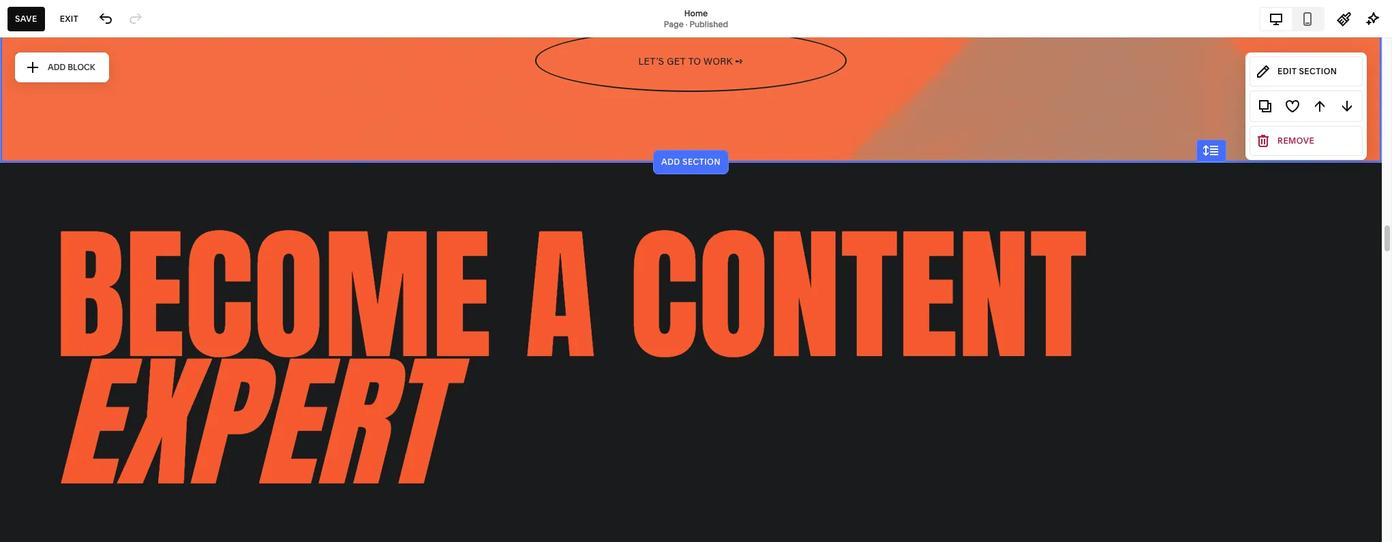 Task type: vqa. For each thing, say whether or not it's contained in the screenshot.
None ELEMENT
no



Task type: locate. For each thing, give the bounding box(es) containing it.
1 horizontal spatial add
[[661, 157, 680, 167]]

asset library
[[23, 403, 91, 416]]

save button
[[8, 6, 45, 31]]

1 horizontal spatial section
[[1299, 66, 1338, 76]]

section inside "button"
[[683, 157, 721, 167]]

exit button
[[52, 6, 86, 31]]

section for add section
[[683, 157, 721, 167]]

section
[[1299, 66, 1338, 76], [683, 157, 721, 167]]

0 vertical spatial section
[[1299, 66, 1338, 76]]

tab list
[[1261, 8, 1324, 30]]

0 vertical spatial add
[[48, 62, 66, 72]]

add inside "button"
[[661, 157, 680, 167]]

add
[[48, 62, 66, 72], [661, 157, 680, 167]]

·
[[686, 19, 688, 29]]

remove button
[[1250, 126, 1363, 156]]

add section
[[661, 157, 721, 167]]

section inside button
[[1299, 66, 1338, 76]]

save
[[15, 13, 37, 24]]

exit
[[60, 13, 79, 24]]

1 vertical spatial add
[[661, 157, 680, 167]]

toolbar
[[1250, 91, 1363, 122]]

website
[[23, 85, 65, 98]]

page
[[664, 19, 684, 29]]

move section down image
[[1340, 99, 1355, 114]]

asset
[[23, 403, 52, 416]]

0 horizontal spatial section
[[683, 157, 721, 167]]

1 vertical spatial section
[[683, 157, 721, 167]]

section for edit section
[[1299, 66, 1338, 76]]

0 horizontal spatial add
[[48, 62, 66, 72]]

contacts
[[23, 158, 70, 172]]

add section button
[[653, 150, 729, 175]]

add for add section
[[661, 157, 680, 167]]

duplicate section image
[[1258, 99, 1273, 114]]

move section up image
[[1313, 99, 1328, 114]]

add inside button
[[48, 62, 66, 72]]



Task type: describe. For each thing, give the bounding box(es) containing it.
home page · published
[[664, 8, 728, 29]]

website link
[[23, 84, 151, 100]]

contacts link
[[23, 158, 151, 174]]

asset library link
[[23, 402, 151, 418]]

save section image
[[1285, 99, 1300, 114]]

add block button
[[18, 55, 106, 80]]

edit section button
[[1250, 57, 1363, 87]]

block
[[68, 62, 95, 72]]

library
[[55, 403, 91, 416]]

add block
[[48, 62, 95, 72]]

remove
[[1278, 136, 1315, 146]]

edit section
[[1278, 66, 1338, 76]]

add for add block
[[48, 62, 66, 72]]

published
[[690, 19, 728, 29]]

home
[[685, 8, 708, 18]]

edit
[[1278, 66, 1297, 76]]



